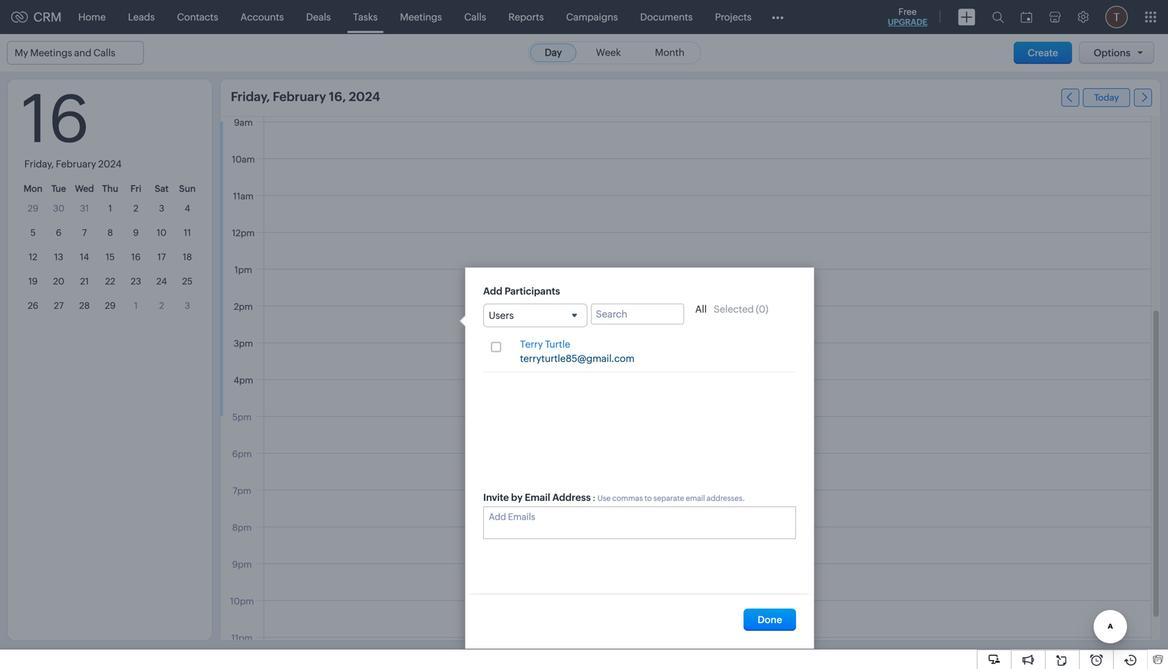 Task type: vqa. For each thing, say whether or not it's contained in the screenshot.
Friday column header
no



Task type: locate. For each thing, give the bounding box(es) containing it.
1 vertical spatial 1
[[134, 301, 138, 311]]

0
[[759, 304, 766, 315]]

7pm
[[233, 486, 251, 496]]

february inside 16 friday , february 2024
[[56, 159, 96, 170]]

projects link
[[704, 0, 763, 34]]

22
[[105, 276, 115, 287]]

meetings left calls link
[[400, 11, 442, 23]]

1 horizontal spatial calls
[[464, 11, 486, 23]]

9
[[133, 228, 139, 238]]

crm
[[33, 10, 62, 24]]

1 down 23
[[134, 301, 138, 311]]

reports link
[[497, 0, 555, 34]]

meetings inside 'link'
[[400, 11, 442, 23]]

fri
[[130, 184, 141, 194]]

email
[[525, 492, 550, 504]]

16 up 23
[[131, 252, 141, 262]]

11pm
[[231, 633, 253, 644]]

0 horizontal spatial meetings
[[30, 47, 72, 58]]

0 horizontal spatial 16
[[22, 81, 90, 157]]

february right the , at the top of the page
[[56, 159, 96, 170]]

0 vertical spatial 2
[[133, 203, 138, 214]]

24
[[156, 276, 167, 287]]

0 vertical spatial meetings
[[400, 11, 442, 23]]

today
[[1094, 92, 1119, 103]]

1 horizontal spatial 3
[[185, 301, 190, 311]]

15
[[106, 252, 115, 262]]

1 horizontal spatial 16
[[131, 252, 141, 262]]

mon
[[24, 184, 42, 194]]

campaigns link
[[555, 0, 629, 34]]

1 vertical spatial february
[[56, 159, 96, 170]]

reports
[[508, 11, 544, 23]]

email
[[686, 494, 705, 503]]

2pm
[[234, 302, 253, 312]]

9pm
[[232, 560, 252, 570]]

2
[[133, 203, 138, 214], [159, 301, 164, 311]]

deals link
[[295, 0, 342, 34]]

None button
[[744, 609, 796, 631]]

friday
[[24, 159, 51, 170]]

10pm
[[230, 597, 254, 607]]

19
[[28, 276, 38, 287]]

1 vertical spatial 16
[[131, 252, 141, 262]]

and
[[74, 47, 91, 58]]

3 down 25
[[185, 301, 190, 311]]

0 vertical spatial 3
[[159, 203, 164, 214]]

0 horizontal spatial 29
[[28, 203, 38, 214]]

all link
[[695, 304, 707, 315]]

week
[[596, 47, 621, 58]]

1 vertical spatial 2024
[[98, 159, 122, 170]]

terryturtle85@gmail.com
[[520, 353, 635, 364]]

day link
[[530, 43, 577, 62]]

february
[[273, 90, 326, 104], [56, 159, 96, 170]]

add
[[483, 286, 502, 297]]

10
[[157, 228, 167, 238]]

logo image
[[11, 11, 28, 23]]

29 down mon
[[28, 203, 38, 214]]

sat
[[155, 184, 169, 194]]

crm link
[[11, 10, 62, 24]]

meetings
[[400, 11, 442, 23], [30, 47, 72, 58]]

meetings link
[[389, 0, 453, 34]]

3 down "sat"
[[159, 203, 164, 214]]

1 horizontal spatial meetings
[[400, 11, 442, 23]]

29 down 22
[[105, 301, 116, 311]]

users
[[489, 310, 514, 321]]

terry
[[520, 339, 543, 350]]

1 vertical spatial 3
[[185, 301, 190, 311]]

accounts link
[[229, 0, 295, 34]]

free upgrade
[[888, 7, 928, 27]]

16,
[[329, 90, 346, 104]]

8
[[107, 228, 113, 238]]

commas
[[612, 494, 643, 503]]

12
[[29, 252, 37, 262]]

calls left reports link
[[464, 11, 486, 23]]

month link
[[640, 43, 699, 62]]

calls
[[464, 11, 486, 23], [93, 47, 115, 58]]

11am
[[233, 191, 254, 202]]

2024 up thu
[[98, 159, 122, 170]]

1 vertical spatial meetings
[[30, 47, 72, 58]]

invite by email address : use commas to separate email addresses.
[[483, 492, 745, 504]]

home link
[[67, 0, 117, 34]]

0 vertical spatial 2024
[[349, 90, 380, 104]]

0 vertical spatial 16
[[22, 81, 90, 157]]

february left 16,
[[273, 90, 326, 104]]

meetings right my
[[30, 47, 72, 58]]

contacts link
[[166, 0, 229, 34]]

calls right and
[[93, 47, 115, 58]]

0 horizontal spatial february
[[56, 159, 96, 170]]

27
[[54, 301, 64, 311]]

18
[[183, 252, 192, 262]]

0 vertical spatial 1
[[108, 203, 112, 214]]

9am
[[234, 118, 253, 128]]

by
[[511, 492, 523, 504]]

2024 right 16,
[[349, 90, 380, 104]]

1 vertical spatial calls
[[93, 47, 115, 58]]

sun
[[179, 184, 196, 194]]

28
[[79, 301, 90, 311]]

selected
[[714, 304, 754, 315]]

29
[[28, 203, 38, 214], [105, 301, 116, 311]]

calls link
[[453, 0, 497, 34]]

2 down 24
[[159, 301, 164, 311]]

16 inside 16 friday , february 2024
[[22, 81, 90, 157]]

16 up the , at the top of the page
[[22, 81, 90, 157]]

all selected ( 0 )
[[695, 304, 768, 315]]

week link
[[581, 43, 636, 62]]

2 down fri
[[133, 203, 138, 214]]

options
[[1094, 47, 1131, 58]]

addresses.
[[707, 494, 745, 503]]

4
[[185, 203, 190, 214]]

turtle
[[545, 339, 570, 350]]

0 vertical spatial calls
[[464, 11, 486, 23]]

create menu image
[[958, 9, 976, 25]]

0 horizontal spatial 1
[[108, 203, 112, 214]]

0 horizontal spatial 2024
[[98, 159, 122, 170]]

2024
[[349, 90, 380, 104], [98, 159, 122, 170]]

1 horizontal spatial 29
[[105, 301, 116, 311]]

0 vertical spatial 29
[[28, 203, 38, 214]]

1 horizontal spatial february
[[273, 90, 326, 104]]

1 down thu
[[108, 203, 112, 214]]

1 horizontal spatial 2
[[159, 301, 164, 311]]



Task type: describe. For each thing, give the bounding box(es) containing it.
26
[[28, 301, 38, 311]]

free
[[899, 7, 917, 17]]

create menu element
[[950, 0, 984, 34]]

to
[[645, 494, 652, 503]]

16 for 16
[[131, 252, 141, 262]]

day
[[545, 47, 562, 58]]

campaigns
[[566, 11, 618, 23]]

use
[[597, 494, 611, 503]]

2024 inside 16 friday , february 2024
[[98, 159, 122, 170]]

11
[[184, 228, 191, 238]]

Users field
[[483, 304, 588, 328]]

4pm
[[234, 375, 253, 386]]

address
[[552, 492, 591, 504]]

14
[[80, 252, 89, 262]]

16 friday , february 2024
[[22, 81, 122, 170]]

invite
[[483, 492, 509, 504]]

search image
[[992, 11, 1004, 23]]

tasks link
[[342, 0, 389, 34]]

friday,
[[231, 90, 270, 104]]

contacts
[[177, 11, 218, 23]]

0 horizontal spatial 2
[[133, 203, 138, 214]]

search element
[[984, 0, 1012, 34]]

Add Emails text field
[[489, 512, 785, 523]]

7
[[82, 228, 87, 238]]

31
[[80, 203, 89, 214]]

20
[[53, 276, 64, 287]]

projects
[[715, 11, 752, 23]]

terry turtle terryturtle85@gmail.com
[[520, 339, 635, 364]]

accounts
[[240, 11, 284, 23]]

:
[[593, 493, 596, 504]]

(
[[756, 304, 759, 315]]

17
[[157, 252, 166, 262]]

1 vertical spatial 29
[[105, 301, 116, 311]]

all
[[695, 304, 707, 315]]

21
[[80, 276, 89, 287]]

12pm
[[232, 228, 255, 238]]

5pm
[[232, 412, 252, 423]]

wed
[[75, 184, 94, 194]]

leads link
[[117, 0, 166, 34]]

3pm
[[234, 339, 253, 349]]

1 vertical spatial 2
[[159, 301, 164, 311]]

1 horizontal spatial 2024
[[349, 90, 380, 104]]

profile element
[[1097, 0, 1136, 34]]

0 horizontal spatial 3
[[159, 203, 164, 214]]

6pm
[[232, 449, 252, 460]]

13
[[54, 252, 63, 262]]

month
[[655, 47, 685, 58]]

documents
[[640, 11, 693, 23]]

30
[[53, 203, 65, 214]]

my meetings and calls
[[15, 47, 115, 58]]

participants
[[505, 286, 560, 297]]

terry turtle link
[[520, 339, 570, 351]]

leads
[[128, 11, 155, 23]]

16 for 16 friday , february 2024
[[22, 81, 90, 157]]

,
[[51, 159, 54, 170]]

profile image
[[1106, 6, 1128, 28]]

thu
[[102, 184, 118, 194]]

tue
[[51, 184, 66, 194]]

Search text field
[[591, 304, 684, 325]]

1pm
[[235, 265, 252, 275]]

6
[[56, 228, 62, 238]]

23
[[131, 276, 141, 287]]

home
[[78, 11, 106, 23]]

25
[[182, 276, 193, 287]]

create
[[1028, 47, 1058, 58]]

documents link
[[629, 0, 704, 34]]

0 horizontal spatial calls
[[93, 47, 115, 58]]

5
[[30, 228, 36, 238]]

)
[[766, 304, 768, 315]]

tasks
[[353, 11, 378, 23]]

1 horizontal spatial 1
[[134, 301, 138, 311]]

separate
[[653, 494, 684, 503]]

deals
[[306, 11, 331, 23]]

0 vertical spatial february
[[273, 90, 326, 104]]

my
[[15, 47, 28, 58]]

add participants
[[483, 286, 560, 297]]



